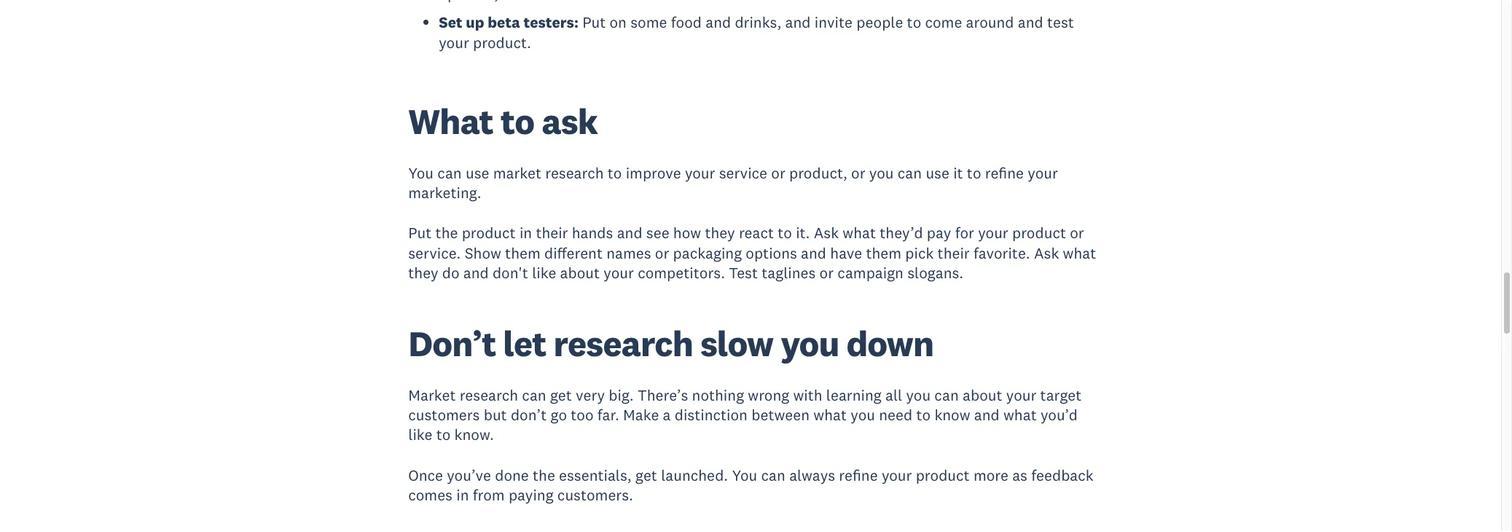 Task type: describe. For each thing, give the bounding box(es) containing it.
research inside you can use market research to improve your service or product, or you can use it to refine your marketing.
[[545, 163, 604, 183]]

1 vertical spatial they
[[408, 263, 438, 283]]

product inside once you've done the essentials, get launched. you can always refine your product more as feedback comes in from paying customers.
[[916, 465, 970, 485]]

comes
[[408, 485, 453, 505]]

you down learning
[[851, 405, 875, 425]]

and inside "market research can get very big. there's nothing wrong with learning all you can about your target customers but don't go too far. make a distinction between what you need to know and what you'd like to know."
[[974, 405, 1000, 425]]

test
[[1047, 13, 1074, 32]]

you up with
[[781, 322, 839, 366]]

to right 'need'
[[916, 405, 931, 425]]

down
[[846, 322, 934, 366]]

can up marketing. on the left
[[438, 163, 462, 183]]

hands
[[572, 223, 613, 243]]

you can use market research to improve your service or product, or you can use it to refine your marketing.
[[408, 163, 1058, 203]]

between
[[752, 405, 810, 425]]

around
[[966, 13, 1014, 32]]

once you've done the essentials, get launched. you can always refine your product more as feedback comes in from paying customers.
[[408, 465, 1094, 505]]

product.
[[473, 32, 531, 52]]

and up names
[[617, 223, 642, 243]]

drinks,
[[735, 13, 782, 32]]

from
[[473, 485, 505, 505]]

on
[[610, 13, 627, 32]]

service.
[[408, 243, 461, 263]]

to inside put the product in their hands and see how they react to it. ask what they'd pay for your product or service. show them different names or packaging options and have them pick their favorite. ask what they do and don't like about your competitors. test taglines or campaign slogans.
[[778, 223, 792, 243]]

and right food
[[706, 13, 731, 32]]

all
[[885, 385, 902, 405]]

to down customers
[[436, 425, 451, 445]]

0 horizontal spatial their
[[536, 223, 568, 243]]

improve
[[626, 163, 681, 183]]

the inside once you've done the essentials, get launched. you can always refine your product more as feedback comes in from paying customers.
[[533, 465, 555, 485]]

pick
[[905, 243, 934, 263]]

don't
[[511, 405, 547, 425]]

to left improve
[[608, 163, 622, 183]]

it
[[953, 163, 963, 183]]

testers:
[[524, 13, 579, 32]]

put for on
[[582, 13, 606, 32]]

names
[[607, 243, 651, 263]]

too
[[571, 405, 594, 425]]

people
[[857, 13, 903, 32]]

need
[[879, 405, 913, 425]]

refine inside once you've done the essentials, get launched. you can always refine your product more as feedback comes in from paying customers.
[[839, 465, 878, 485]]

1 use from the left
[[466, 163, 489, 183]]

you inside you can use market research to improve your service or product, or you can use it to refine your marketing.
[[869, 163, 894, 183]]

favorite.
[[974, 243, 1030, 263]]

your inside once you've done the essentials, get launched. you can always refine your product more as feedback comes in from paying customers.
[[882, 465, 912, 485]]

taglines
[[762, 263, 816, 283]]

you inside you can use market research to improve your service or product, or you can use it to refine your marketing.
[[408, 163, 434, 183]]

put on some food and drinks, and invite people to come around and test your product.
[[439, 13, 1074, 52]]

customers
[[408, 405, 480, 425]]

market
[[408, 385, 456, 405]]

2 them from the left
[[866, 243, 902, 263]]

2 horizontal spatial product
[[1012, 223, 1066, 243]]

slow
[[700, 322, 774, 366]]

campaign
[[838, 263, 904, 283]]

very
[[576, 385, 605, 405]]

like inside "market research can get very big. there's nothing wrong with learning all you can about your target customers but don't go too far. make a distinction between what you need to know and what you'd like to know."
[[408, 425, 432, 445]]

go
[[551, 405, 567, 425]]

options
[[746, 243, 797, 263]]

with
[[793, 385, 823, 405]]

some
[[631, 13, 667, 32]]

product,
[[789, 163, 848, 183]]

you inside once you've done the essentials, get launched. you can always refine your product more as feedback comes in from paying customers.
[[732, 465, 757, 485]]

0 horizontal spatial ask
[[814, 223, 839, 243]]

once
[[408, 465, 443, 485]]

show
[[465, 243, 501, 263]]

wrong
[[748, 385, 789, 405]]

market
[[493, 163, 542, 183]]

they'd
[[880, 223, 923, 243]]

but
[[484, 405, 507, 425]]

1 them from the left
[[505, 243, 541, 263]]

about inside put the product in their hands and see how they react to it. ask what they'd pay for your product or service. show them different names or packaging options and have them pick their favorite. ask what they do and don't like about your competitors. test taglines or campaign slogans.
[[560, 263, 600, 283]]

have
[[830, 243, 862, 263]]

beta
[[488, 13, 520, 32]]

big.
[[609, 385, 634, 405]]

food
[[671, 13, 702, 32]]

put for the
[[408, 223, 432, 243]]

you right all
[[906, 385, 931, 405]]

pay
[[927, 223, 951, 243]]

nothing
[[692, 385, 744, 405]]

far.
[[597, 405, 619, 425]]

see
[[646, 223, 670, 243]]

test
[[729, 263, 758, 283]]

the inside put the product in their hands and see how they react to it. ask what they'd pay for your product or service. show them different names or packaging options and have them pick their favorite. ask what they do and don't like about your competitors. test taglines or campaign slogans.
[[436, 223, 458, 243]]

can up know
[[935, 385, 959, 405]]



Task type: locate. For each thing, give the bounding box(es) containing it.
in down you've
[[456, 485, 469, 505]]

0 horizontal spatial refine
[[839, 465, 878, 485]]

as
[[1012, 465, 1028, 485]]

the
[[436, 223, 458, 243], [533, 465, 555, 485]]

1 horizontal spatial they
[[705, 223, 735, 243]]

know
[[935, 405, 970, 425]]

1 vertical spatial you
[[732, 465, 757, 485]]

use up marketing. on the left
[[466, 163, 489, 183]]

packaging
[[673, 243, 742, 263]]

it.
[[796, 223, 810, 243]]

0 vertical spatial they
[[705, 223, 735, 243]]

in inside once you've done the essentials, get launched. you can always refine your product more as feedback comes in from paying customers.
[[456, 485, 469, 505]]

product left more
[[916, 465, 970, 485]]

competitors.
[[638, 263, 725, 283]]

learning
[[826, 385, 882, 405]]

research up but
[[460, 385, 518, 405]]

0 horizontal spatial in
[[456, 485, 469, 505]]

to inside put on some food and drinks, and invite people to come around and test your product.
[[907, 13, 921, 32]]

you up marketing. on the left
[[408, 163, 434, 183]]

and left test
[[1018, 13, 1043, 32]]

you right launched.
[[732, 465, 757, 485]]

0 horizontal spatial about
[[560, 263, 600, 283]]

what
[[843, 223, 876, 243], [1063, 243, 1096, 263], [814, 405, 847, 425], [1004, 405, 1037, 425]]

2 vertical spatial research
[[460, 385, 518, 405]]

ask right it.
[[814, 223, 839, 243]]

0 horizontal spatial get
[[550, 385, 572, 405]]

about inside "market research can get very big. there's nothing wrong with learning all you can about your target customers but don't go too far. make a distinction between what you need to know and what you'd like to know."
[[963, 385, 1003, 405]]

up
[[466, 13, 484, 32]]

you right "product,"
[[869, 163, 894, 183]]

in inside put the product in their hands and see how they react to it. ask what they'd pay for your product or service. show them different names or packaging options and have them pick their favorite. ask what they do and don't like about your competitors. test taglines or campaign slogans.
[[520, 223, 532, 243]]

done
[[495, 465, 529, 485]]

1 vertical spatial the
[[533, 465, 555, 485]]

them up 'don't'
[[505, 243, 541, 263]]

don't
[[408, 322, 496, 366]]

refine inside you can use market research to improve your service or product, or you can use it to refine your marketing.
[[985, 163, 1024, 183]]

they down service.
[[408, 263, 438, 283]]

market research can get very big. there's nothing wrong with learning all you can about your target customers but don't go too far. make a distinction between what you need to know and what you'd like to know.
[[408, 385, 1082, 445]]

different
[[544, 243, 603, 263]]

to
[[907, 13, 921, 32], [501, 99, 534, 144], [608, 163, 622, 183], [967, 163, 981, 183], [778, 223, 792, 243], [916, 405, 931, 425], [436, 425, 451, 445]]

1 horizontal spatial about
[[963, 385, 1003, 405]]

0 horizontal spatial use
[[466, 163, 489, 183]]

refine right 'always'
[[839, 465, 878, 485]]

1 horizontal spatial like
[[532, 263, 556, 283]]

service
[[719, 163, 767, 183]]

about up know
[[963, 385, 1003, 405]]

0 vertical spatial about
[[560, 263, 600, 283]]

customers.
[[557, 485, 633, 505]]

set up beta testers:
[[439, 13, 579, 32]]

0 horizontal spatial like
[[408, 425, 432, 445]]

1 horizontal spatial their
[[938, 243, 970, 263]]

know.
[[454, 425, 494, 445]]

0 vertical spatial you
[[408, 163, 434, 183]]

you'd
[[1041, 405, 1078, 425]]

product up show
[[462, 223, 516, 243]]

your inside put on some food and drinks, and invite people to come around and test your product.
[[439, 32, 469, 52]]

can
[[438, 163, 462, 183], [898, 163, 922, 183], [522, 385, 546, 405], [935, 385, 959, 405], [761, 465, 786, 485]]

you
[[869, 163, 894, 183], [781, 322, 839, 366], [906, 385, 931, 405], [851, 405, 875, 425]]

let
[[503, 322, 546, 366]]

can left 'always'
[[761, 465, 786, 485]]

to left come
[[907, 13, 921, 32]]

marketing.
[[408, 183, 481, 203]]

what
[[408, 99, 493, 144]]

product
[[462, 223, 516, 243], [1012, 223, 1066, 243], [916, 465, 970, 485]]

ask right favorite.
[[1034, 243, 1059, 263]]

1 vertical spatial put
[[408, 223, 432, 243]]

can up don't
[[522, 385, 546, 405]]

don't
[[493, 263, 528, 283]]

to left it.
[[778, 223, 792, 243]]

they up packaging
[[705, 223, 735, 243]]

about
[[560, 263, 600, 283], [963, 385, 1003, 405]]

like down customers
[[408, 425, 432, 445]]

their down for
[[938, 243, 970, 263]]

to right it
[[967, 163, 981, 183]]

they
[[705, 223, 735, 243], [408, 263, 438, 283]]

1 horizontal spatial in
[[520, 223, 532, 243]]

1 horizontal spatial refine
[[985, 163, 1024, 183]]

in
[[520, 223, 532, 243], [456, 485, 469, 505]]

essentials,
[[559, 465, 632, 485]]

1 horizontal spatial product
[[916, 465, 970, 485]]

in up 'don't'
[[520, 223, 532, 243]]

like
[[532, 263, 556, 283], [408, 425, 432, 445]]

for
[[955, 223, 974, 243]]

can inside once you've done the essentials, get launched. you can always refine your product more as feedback comes in from paying customers.
[[761, 465, 786, 485]]

what to ask
[[408, 99, 598, 144]]

invite
[[815, 13, 853, 32]]

put up service.
[[408, 223, 432, 243]]

0 vertical spatial in
[[520, 223, 532, 243]]

1 horizontal spatial put
[[582, 13, 606, 32]]

research down ask
[[545, 163, 604, 183]]

0 vertical spatial put
[[582, 13, 606, 32]]

the up paying
[[533, 465, 555, 485]]

about down different
[[560, 263, 600, 283]]

make
[[623, 405, 659, 425]]

and right know
[[974, 405, 1000, 425]]

and down show
[[463, 263, 489, 283]]

research up big.
[[554, 322, 693, 366]]

how
[[673, 223, 701, 243]]

get left launched.
[[636, 465, 657, 485]]

them
[[505, 243, 541, 263], [866, 243, 902, 263]]

get up go in the bottom left of the page
[[550, 385, 572, 405]]

your inside "market research can get very big. there's nothing wrong with learning all you can about your target customers but don't go too far. make a distinction between what you need to know and what you'd like to know."
[[1006, 385, 1037, 405]]

feedback
[[1031, 465, 1094, 485]]

their
[[536, 223, 568, 243], [938, 243, 970, 263]]

and down it.
[[801, 243, 827, 263]]

put inside put on some food and drinks, and invite people to come around and test your product.
[[582, 13, 606, 32]]

like right 'don't'
[[532, 263, 556, 283]]

don't let research slow you down
[[408, 322, 934, 366]]

1 vertical spatial refine
[[839, 465, 878, 485]]

0 horizontal spatial they
[[408, 263, 438, 283]]

the up service.
[[436, 223, 458, 243]]

like inside put the product in their hands and see how they react to it. ask what they'd pay for your product or service. show them different names or packaging options and have them pick their favorite. ask what they do and don't like about your competitors. test taglines or campaign slogans.
[[532, 263, 556, 283]]

you've
[[447, 465, 491, 485]]

paying
[[509, 485, 554, 505]]

distinction
[[675, 405, 748, 425]]

1 vertical spatial in
[[456, 485, 469, 505]]

0 vertical spatial research
[[545, 163, 604, 183]]

2 use from the left
[[926, 163, 950, 183]]

do
[[442, 263, 460, 283]]

set
[[439, 13, 463, 32]]

ask
[[542, 99, 598, 144]]

0 vertical spatial like
[[532, 263, 556, 283]]

put inside put the product in their hands and see how they react to it. ask what they'd pay for your product or service. show them different names or packaging options and have them pick their favorite. ask what they do and don't like about your competitors. test taglines or campaign slogans.
[[408, 223, 432, 243]]

1 horizontal spatial you
[[732, 465, 757, 485]]

1 horizontal spatial them
[[866, 243, 902, 263]]

always
[[789, 465, 835, 485]]

0 horizontal spatial the
[[436, 223, 458, 243]]

get inside once you've done the essentials, get launched. you can always refine your product more as feedback comes in from paying customers.
[[636, 465, 657, 485]]

react
[[739, 223, 774, 243]]

research inside "market research can get very big. there's nothing wrong with learning all you can about your target customers but don't go too far. make a distinction between what you need to know and what you'd like to know."
[[460, 385, 518, 405]]

refine right it
[[985, 163, 1024, 183]]

use left it
[[926, 163, 950, 183]]

1 horizontal spatial ask
[[1034, 243, 1059, 263]]

1 horizontal spatial the
[[533, 465, 555, 485]]

1 vertical spatial like
[[408, 425, 432, 445]]

1 vertical spatial get
[[636, 465, 657, 485]]

0 horizontal spatial you
[[408, 163, 434, 183]]

1 horizontal spatial use
[[926, 163, 950, 183]]

can left it
[[898, 163, 922, 183]]

more
[[974, 465, 1009, 485]]

0 horizontal spatial put
[[408, 223, 432, 243]]

them up campaign
[[866, 243, 902, 263]]

1 horizontal spatial get
[[636, 465, 657, 485]]

their up different
[[536, 223, 568, 243]]

0 horizontal spatial them
[[505, 243, 541, 263]]

product up favorite.
[[1012, 223, 1066, 243]]

ask
[[814, 223, 839, 243], [1034, 243, 1059, 263]]

put left on
[[582, 13, 606, 32]]

launched.
[[661, 465, 728, 485]]

0 horizontal spatial product
[[462, 223, 516, 243]]

to up market
[[501, 99, 534, 144]]

target
[[1040, 385, 1082, 405]]

come
[[925, 13, 962, 32]]

you
[[408, 163, 434, 183], [732, 465, 757, 485]]

0 vertical spatial refine
[[985, 163, 1024, 183]]

0 vertical spatial get
[[550, 385, 572, 405]]

a
[[663, 405, 671, 425]]

there's
[[638, 385, 688, 405]]

and left invite
[[785, 13, 811, 32]]

refine
[[985, 163, 1024, 183], [839, 465, 878, 485]]

put the product in their hands and see how they react to it. ask what they'd pay for your product or service. show them different names or packaging options and have them pick their favorite. ask what they do and don't like about your competitors. test taglines or campaign slogans.
[[408, 223, 1096, 283]]

1 vertical spatial about
[[963, 385, 1003, 405]]

your
[[439, 32, 469, 52], [685, 163, 715, 183], [1028, 163, 1058, 183], [978, 223, 1008, 243], [604, 263, 634, 283], [1006, 385, 1037, 405], [882, 465, 912, 485]]

1 vertical spatial research
[[554, 322, 693, 366]]

slogans.
[[908, 263, 964, 283]]

or
[[771, 163, 785, 183], [851, 163, 866, 183], [1070, 223, 1084, 243], [655, 243, 669, 263], [820, 263, 834, 283]]

get inside "market research can get very big. there's nothing wrong with learning all you can about your target customers but don't go too far. make a distinction between what you need to know and what you'd like to know."
[[550, 385, 572, 405]]

0 vertical spatial the
[[436, 223, 458, 243]]



Task type: vqa. For each thing, say whether or not it's contained in the screenshot.
payroll with gusto in "button"
no



